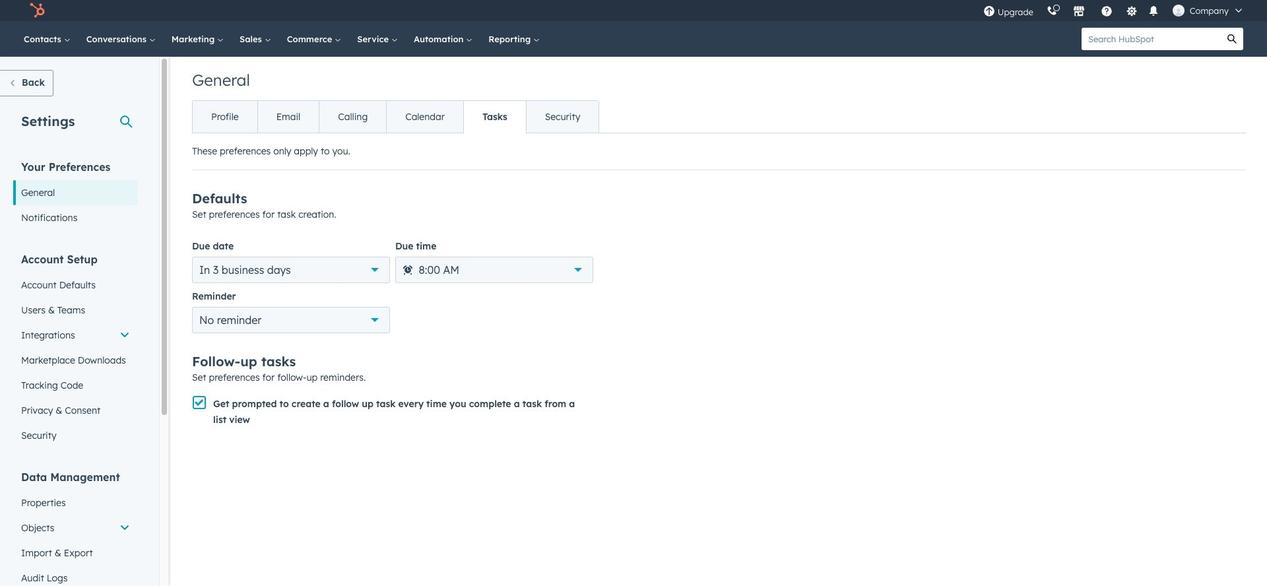 Task type: locate. For each thing, give the bounding box(es) containing it.
navigation
[[192, 100, 600, 133]]

marketplaces image
[[1073, 6, 1085, 18]]

Search HubSpot search field
[[1082, 28, 1221, 50]]

menu
[[977, 0, 1252, 21]]



Task type: describe. For each thing, give the bounding box(es) containing it.
data management element
[[13, 470, 138, 586]]

your preferences element
[[13, 160, 138, 230]]

account setup element
[[13, 252, 138, 448]]

jacob simon image
[[1173, 5, 1185, 17]]



Task type: vqa. For each thing, say whether or not it's contained in the screenshot.
main content containing Maria Johnson (Sample Contact)
no



